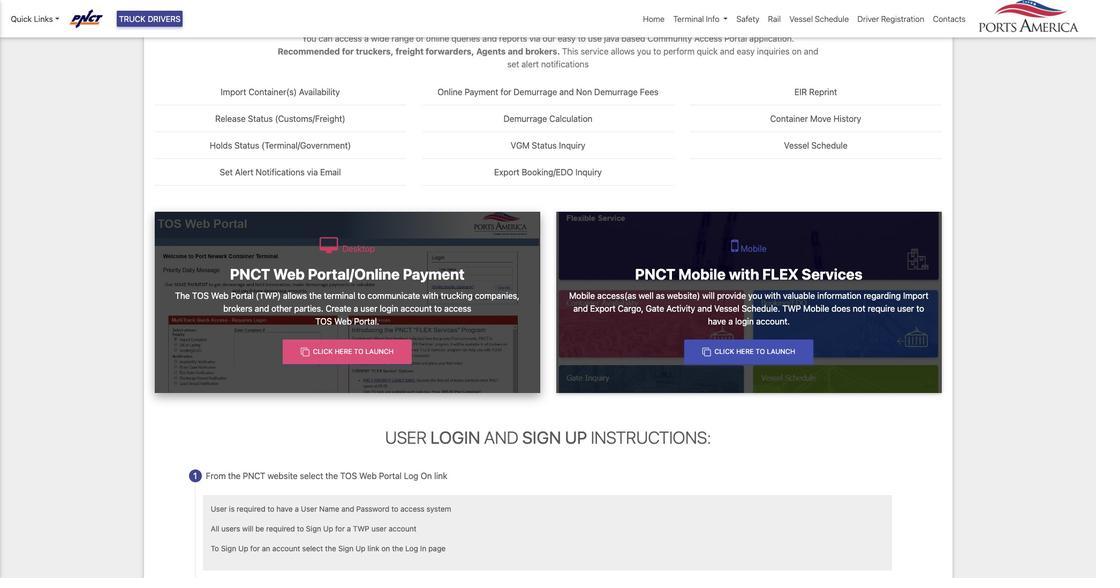 Task type: describe. For each thing, give the bounding box(es) containing it.
import container(s) availability
[[221, 87, 340, 97]]

here for with
[[736, 348, 754, 356]]

for left the an on the left bottom of page
[[250, 544, 260, 553]]

driver registration
[[857, 14, 924, 24]]

a down user is required to have a user name and password to access system
[[347, 524, 351, 534]]

within
[[745, 12, 768, 22]]

0 horizontal spatial on
[[381, 544, 390, 553]]

to down trucking
[[434, 304, 442, 314]]

pnct mobile with flex services
[[635, 266, 863, 283]]

set alert notifications via email
[[220, 168, 341, 177]]

system
[[427, 505, 451, 514]]

pnct up (twp)
[[230, 266, 270, 283]]

notifications
[[541, 59, 589, 69]]

0 horizontal spatial link
[[368, 544, 379, 553]]

recommended
[[278, 47, 340, 56]]

demurrage down alert
[[514, 87, 557, 97]]

easy inside you can access a wide range of online queries and reports via our easy to use java based community access portal application. recommended for truckers, freight forwarders, agents and brokers.
[[558, 34, 576, 43]]

through
[[540, 12, 570, 22]]

for inside of use. pnct accepts no liability for any inconvenience, injury or losses caused through use of this website or information contained within it.
[[360, 12, 371, 22]]

gate
[[646, 304, 664, 314]]

1 vertical spatial vessel
[[784, 141, 809, 150]]

mobile left access(as
[[569, 291, 595, 301]]

vessel schedule link
[[785, 9, 853, 29]]

quick links
[[11, 14, 53, 24]]

login inside the tos web portal (twp) allows the terminal to communicate with trucking companies, brokers and other parties. create a user login account to access tos web portal.
[[380, 304, 398, 314]]

1 or from the left
[[473, 12, 481, 22]]

the up user is required to have a user name and password to access system
[[325, 471, 338, 481]]

will inside 'mobile access(as well as website) will provide you with valuable information regarding import and export cargo, gate activity and vessel schedule. twp mobile does not require user to have a login account.'
[[702, 291, 715, 301]]

and inside the tos web portal (twp) allows the terminal to communicate with trucking companies, brokers and other parties. create a user login account to access tos web portal.
[[255, 304, 269, 314]]

container
[[770, 114, 808, 124]]

reports
[[499, 34, 527, 43]]

0 horizontal spatial tos
[[192, 291, 209, 301]]

launch for payment
[[365, 348, 394, 356]]

vgm
[[511, 141, 530, 150]]

of use. pnct accepts no liability for any inconvenience, injury or losses caused through use of this website or information contained within it.
[[319, 0, 819, 22]]

our
[[543, 34, 555, 43]]

and left non
[[559, 87, 574, 97]]

this
[[599, 12, 613, 22]]

0 vertical spatial select
[[300, 471, 323, 481]]

freight
[[396, 47, 424, 56]]

status for release
[[248, 114, 273, 124]]

clone image
[[702, 348, 711, 357]]

vessel schedule inside vessel schedule link
[[789, 14, 849, 24]]

0 vertical spatial payment
[[465, 87, 498, 97]]

use inside you can access a wide range of online queries and reports via our easy to use java based community access portal application. recommended for truckers, freight forwarders, agents and brokers.
[[588, 34, 602, 43]]

for down set
[[501, 87, 511, 97]]

the inside the tos web portal (twp) allows the terminal to communicate with trucking companies, brokers and other parties. create a user login account to access tos web portal.
[[309, 291, 322, 301]]

click here to launch link for with
[[684, 340, 814, 365]]

for down user is required to have a user name and password to access system
[[335, 524, 345, 534]]

a inside you can access a wide range of online queries and reports via our easy to use java based community access portal application. recommended for truckers, freight forwarders, agents and brokers.
[[364, 34, 369, 43]]

release
[[215, 114, 246, 124]]

for inside you can access a wide range of online queries and reports via our easy to use java based community access portal application. recommended for truckers, freight forwarders, agents and brokers.
[[342, 47, 354, 56]]

and right activity
[[697, 304, 712, 314]]

pnct web portal/online payment
[[230, 266, 465, 283]]

holds status (terminal/government)
[[210, 141, 351, 150]]

mobile up website)
[[678, 266, 726, 283]]

losses
[[483, 12, 507, 22]]

access(as
[[597, 291, 636, 301]]

a inside 'mobile access(as well as website) will provide you with valuable information regarding import and export cargo, gate activity and vessel schedule. twp mobile does not require user to have a login account.'
[[728, 317, 733, 327]]

any
[[373, 12, 387, 22]]

non
[[576, 87, 592, 97]]

user down password
[[371, 524, 387, 534]]

1 horizontal spatial with
[[729, 266, 759, 283]]

rail
[[768, 14, 781, 24]]

parties.
[[294, 304, 323, 314]]

drivers
[[148, 14, 181, 24]]

vessel inside 'mobile access(as well as website) will provide you with valuable information regarding import and export cargo, gate activity and vessel schedule. twp mobile does not require user to have a login account.'
[[714, 304, 739, 314]]

and right 'login'
[[484, 428, 518, 448]]

quick
[[697, 47, 718, 56]]

pnct up the as
[[635, 266, 675, 283]]

mobile up the "pnct mobile with flex services"
[[741, 244, 767, 254]]

to right is
[[267, 505, 274, 514]]

with inside the tos web portal (twp) allows the terminal to communicate with trucking companies, brokers and other parties. create a user login account to access tos web portal.
[[422, 291, 439, 301]]

allows inside the tos web portal (twp) allows the terminal to communicate with trucking companies, brokers and other parties. create a user login account to access tos web portal.
[[283, 291, 307, 301]]

not
[[853, 304, 865, 314]]

an
[[262, 544, 270, 553]]

to inside the this service allows you to perform quick and easy inquiries on and set alert notifications
[[653, 47, 661, 56]]

no
[[319, 12, 329, 22]]

(terminal/government)
[[262, 141, 351, 150]]

alert
[[235, 168, 253, 177]]

communicate
[[368, 291, 420, 301]]

1 vertical spatial via
[[307, 168, 318, 177]]

alert
[[522, 59, 539, 69]]

agents
[[476, 47, 506, 56]]

all
[[211, 524, 219, 534]]

reprint
[[809, 87, 837, 97]]

you inside 'mobile access(as well as website) will provide you with valuable information regarding import and export cargo, gate activity and vessel schedule. twp mobile does not require user to have a login account.'
[[748, 291, 762, 301]]

0 vertical spatial log
[[404, 471, 418, 481]]

range
[[391, 34, 414, 43]]

service
[[581, 47, 609, 56]]

instructions:
[[591, 428, 711, 448]]

a up 'all users will be required to sign up for a twp user account' at the left of the page
[[295, 505, 299, 514]]

have inside 'mobile access(as well as website) will provide you with valuable information regarding import and export cargo, gate activity and vessel schedule. twp mobile does not require user to have a login account.'
[[708, 317, 726, 327]]

driver registration link
[[853, 9, 929, 29]]

other
[[271, 304, 292, 314]]

desktop
[[340, 244, 375, 254]]

set
[[220, 168, 233, 177]]

web up password
[[359, 471, 377, 481]]

community
[[648, 34, 692, 43]]

1 vertical spatial website
[[268, 471, 298, 481]]

demurrage right non
[[594, 87, 638, 97]]

to down portal.
[[354, 348, 363, 356]]

0 horizontal spatial export
[[494, 168, 520, 177]]

to
[[211, 544, 219, 553]]

1 vertical spatial tos
[[315, 317, 332, 327]]

you
[[302, 34, 316, 43]]

pnct right from
[[243, 471, 265, 481]]

0 vertical spatial of
[[735, 0, 743, 9]]

calculation
[[549, 114, 592, 124]]

information inside of use. pnct accepts no liability for any inconvenience, injury or losses caused through use of this website or information contained within it.
[[658, 12, 702, 22]]

and right quick
[[720, 47, 735, 56]]

schedule.
[[742, 304, 780, 314]]

and up set
[[508, 47, 523, 56]]

user for user is required to have a user name and password to access system
[[211, 505, 227, 514]]

use.
[[745, 0, 761, 9]]

status for holds
[[234, 141, 259, 150]]

1 vertical spatial will
[[242, 524, 253, 534]]

and down vessel schedule link
[[804, 47, 818, 56]]

user is required to have a user name and password to access system
[[211, 505, 451, 514]]

home link
[[639, 9, 669, 29]]

email
[[320, 168, 341, 177]]

caused
[[510, 12, 538, 22]]

0 vertical spatial import
[[221, 87, 246, 97]]

eir
[[794, 87, 807, 97]]

in
[[420, 544, 426, 553]]

services
[[802, 266, 863, 283]]

inquiries
[[757, 47, 790, 56]]

access inside the tos web portal (twp) allows the terminal to communicate with trucking companies, brokers and other parties. create a user login account to access tos web portal.
[[444, 304, 471, 314]]

1 horizontal spatial portal
[[379, 471, 402, 481]]

1 vertical spatial have
[[276, 505, 293, 514]]

of inside you can access a wide range of online queries and reports via our easy to use java based community access portal application. recommended for truckers, freight forwarders, agents and brokers.
[[416, 34, 424, 43]]

2 horizontal spatial tos
[[340, 471, 357, 481]]

forwarders,
[[426, 47, 474, 56]]

companies,
[[475, 291, 519, 301]]

trucking
[[441, 291, 473, 301]]

be
[[255, 524, 264, 534]]

name
[[319, 505, 339, 514]]

provide
[[717, 291, 746, 301]]

0 horizontal spatial required
[[237, 505, 265, 514]]

web down create
[[334, 317, 352, 327]]

application.
[[749, 34, 794, 43]]

1 vertical spatial account
[[389, 524, 416, 534]]

wide
[[371, 34, 389, 43]]

and left cargo, at the right of page
[[573, 304, 588, 314]]

0 horizontal spatial twp
[[353, 524, 369, 534]]

release status (customs/freight)
[[215, 114, 345, 124]]

terminal info link
[[669, 9, 732, 29]]

home
[[643, 14, 665, 24]]

page
[[428, 544, 446, 553]]

portal/online
[[308, 266, 400, 283]]

information inside 'mobile access(as well as website) will provide you with valuable information regarding import and export cargo, gate activity and vessel schedule. twp mobile does not require user to have a login account.'
[[817, 291, 861, 301]]

safety
[[736, 14, 759, 24]]

online payment for demurrage and non demurrage fees
[[438, 87, 658, 97]]

1 vertical spatial payment
[[403, 266, 465, 283]]

pnct inside of use. pnct accepts no liability for any inconvenience, injury or losses caused through use of this website or information contained within it.
[[763, 0, 786, 9]]

as
[[656, 291, 665, 301]]



Task type: locate. For each thing, give the bounding box(es) containing it.
0 horizontal spatial click here to launch link
[[283, 340, 412, 365]]

create
[[326, 304, 351, 314]]

0 vertical spatial use
[[573, 12, 587, 22]]

1 horizontal spatial you
[[748, 291, 762, 301]]

to up this
[[578, 34, 586, 43]]

status right holds
[[234, 141, 259, 150]]

1 horizontal spatial export
[[590, 304, 616, 314]]

1 here from the left
[[335, 348, 352, 356]]

website)
[[667, 291, 700, 301]]

1 horizontal spatial website
[[615, 12, 645, 22]]

mobile down valuable
[[803, 304, 829, 314]]

0 vertical spatial login
[[380, 304, 398, 314]]

will left provide
[[702, 291, 715, 301]]

activity
[[666, 304, 695, 314]]

0 horizontal spatial have
[[276, 505, 293, 514]]

portal inside you can access a wide range of online queries and reports via our easy to use java based community access portal application. recommended for truckers, freight forwarders, agents and brokers.
[[724, 34, 747, 43]]

0 vertical spatial on
[[792, 47, 802, 56]]

does
[[832, 304, 851, 314]]

import up release
[[221, 87, 246, 97]]

1 horizontal spatial login
[[735, 317, 754, 327]]

you down based
[[637, 47, 651, 56]]

notifications
[[256, 168, 305, 177]]

twp down valuable
[[782, 304, 801, 314]]

0 horizontal spatial access
[[335, 34, 362, 43]]

vgm status inquiry
[[511, 141, 585, 150]]

or right injury
[[473, 12, 481, 22]]

on left in
[[381, 544, 390, 553]]

contacts
[[933, 14, 966, 24]]

access inside you can access a wide range of online queries and reports via our easy to use java based community access portal application. recommended for truckers, freight forwarders, agents and brokers.
[[335, 34, 362, 43]]

1 horizontal spatial link
[[434, 471, 447, 481]]

1 launch from the left
[[365, 348, 394, 356]]

up
[[565, 428, 587, 448], [323, 524, 333, 534], [238, 544, 248, 553], [356, 544, 365, 553]]

of up the freight at left
[[416, 34, 424, 43]]

truck drivers link
[[117, 11, 183, 27]]

brokers
[[223, 304, 252, 314]]

easy
[[558, 34, 576, 43], [737, 47, 755, 56]]

1 horizontal spatial information
[[817, 291, 861, 301]]

(twp)
[[256, 291, 281, 301]]

to inside you can access a wide range of online queries and reports via our easy to use java based community access portal application. recommended for truckers, freight forwarders, agents and brokers.
[[578, 34, 586, 43]]

1 horizontal spatial or
[[647, 12, 655, 22]]

with up schedule.
[[765, 291, 781, 301]]

here right clone icon
[[335, 348, 352, 356]]

user left name
[[301, 505, 317, 514]]

account right the an on the left bottom of page
[[272, 544, 300, 553]]

on inside the this service allows you to perform quick and easy inquiries on and set alert notifications
[[792, 47, 802, 56]]

with left trucking
[[422, 291, 439, 301]]

safety link
[[732, 9, 764, 29]]

info
[[706, 14, 720, 24]]

0 vertical spatial tos
[[192, 291, 209, 301]]

0 vertical spatial inquiry
[[559, 141, 585, 150]]

2 or from the left
[[647, 12, 655, 22]]

information up "does"
[[817, 291, 861, 301]]

export inside 'mobile access(as well as website) will provide you with valuable information regarding import and export cargo, gate activity and vessel schedule. twp mobile does not require user to have a login account.'
[[590, 304, 616, 314]]

inquiry for export booking/edo inquiry
[[575, 168, 602, 177]]

export
[[494, 168, 520, 177], [590, 304, 616, 314]]

queries
[[452, 34, 480, 43]]

tos up user is required to have a user name and password to access system
[[340, 471, 357, 481]]

well
[[639, 291, 654, 301]]

1 horizontal spatial have
[[708, 317, 726, 327]]

user inside 'mobile access(as well as website) will provide you with valuable information regarding import and export cargo, gate activity and vessel schedule. twp mobile does not require user to have a login account.'
[[897, 304, 914, 314]]

you up schedule.
[[748, 291, 762, 301]]

schedule inside vessel schedule link
[[815, 14, 849, 24]]

website inside of use. pnct accepts no liability for any inconvenience, injury or losses caused through use of this website or information contained within it.
[[615, 12, 645, 22]]

user up on
[[385, 428, 427, 448]]

use right through
[[573, 12, 587, 22]]

0 vertical spatial link
[[434, 471, 447, 481]]

access left system
[[400, 505, 425, 514]]

information
[[658, 12, 702, 22], [817, 291, 861, 301]]

pnct up 'it.' on the right
[[763, 0, 786, 9]]

password
[[356, 505, 389, 514]]

access
[[335, 34, 362, 43], [444, 304, 471, 314], [400, 505, 425, 514]]

portal.
[[354, 317, 379, 327]]

user for user login and sign up instructions:
[[385, 428, 427, 448]]

0 horizontal spatial or
[[473, 12, 481, 22]]

1 horizontal spatial click here to launch link
[[684, 340, 814, 365]]

access down the liability
[[335, 34, 362, 43]]

click here to launch down the account.
[[713, 348, 795, 356]]

1 horizontal spatial required
[[266, 524, 295, 534]]

2 click here to launch link from the left
[[684, 340, 814, 365]]

2 horizontal spatial portal
[[724, 34, 747, 43]]

valuable
[[783, 291, 815, 301]]

account down communicate
[[401, 304, 432, 314]]

1 horizontal spatial click
[[714, 348, 734, 356]]

click here to launch link for portal/online
[[283, 340, 412, 365]]

1 horizontal spatial access
[[400, 505, 425, 514]]

1 vertical spatial on
[[381, 544, 390, 553]]

cargo,
[[618, 304, 644, 314]]

to inside 'mobile access(as well as website) will provide you with valuable information regarding import and export cargo, gate activity and vessel schedule. twp mobile does not require user to have a login account.'
[[916, 304, 924, 314]]

click right clone image
[[714, 348, 734, 356]]

1 horizontal spatial use
[[588, 34, 602, 43]]

accepts
[[788, 0, 819, 9]]

all users will be required to sign up for a twp user account
[[211, 524, 416, 534]]

0 horizontal spatial will
[[242, 524, 253, 534]]

here for portal/online
[[335, 348, 352, 356]]

vessel schedule
[[789, 14, 849, 24], [784, 141, 848, 150]]

1 vertical spatial information
[[817, 291, 861, 301]]

payment right online
[[465, 87, 498, 97]]

1 vertical spatial log
[[405, 544, 418, 553]]

status for vgm
[[532, 141, 557, 150]]

1 vertical spatial export
[[590, 304, 616, 314]]

login down communicate
[[380, 304, 398, 314]]

required
[[237, 505, 265, 514], [266, 524, 295, 534]]

regarding
[[864, 291, 901, 301]]

0 vertical spatial export
[[494, 168, 520, 177]]

the left in
[[392, 544, 403, 553]]

0 horizontal spatial you
[[637, 47, 651, 56]]

0 vertical spatial allows
[[611, 47, 635, 56]]

schedule down accepts
[[815, 14, 849, 24]]

a inside the tos web portal (twp) allows the terminal to communicate with trucking companies, brokers and other parties. create a user login account to access tos web portal.
[[354, 304, 358, 314]]

mobile access(as well as website) will provide you with valuable information regarding import and export cargo, gate activity and vessel schedule. twp mobile does not require user to have a login account.
[[569, 291, 929, 327]]

1 horizontal spatial of
[[589, 12, 597, 22]]

web up brokers
[[211, 291, 229, 301]]

account.
[[756, 317, 790, 327]]

export booking/edo inquiry
[[494, 168, 602, 177]]

0 vertical spatial portal
[[724, 34, 747, 43]]

sign
[[522, 428, 561, 448], [306, 524, 321, 534], [221, 544, 236, 553], [338, 544, 354, 553]]

twp inside 'mobile access(as well as website) will provide you with valuable information regarding import and export cargo, gate activity and vessel schedule. twp mobile does not require user to have a login account.'
[[782, 304, 801, 314]]

java
[[604, 34, 619, 43]]

account down password
[[389, 524, 416, 534]]

via left our
[[529, 34, 540, 43]]

is
[[229, 505, 235, 514]]

0 vertical spatial vessel
[[789, 14, 813, 24]]

1 vertical spatial vessel schedule
[[784, 141, 848, 150]]

to right password
[[391, 505, 398, 514]]

click here to launch for with
[[713, 348, 795, 356]]

0 horizontal spatial click
[[313, 348, 333, 356]]

and right name
[[341, 505, 354, 514]]

1 vertical spatial twp
[[353, 524, 369, 534]]

2 vertical spatial access
[[400, 505, 425, 514]]

export down vgm
[[494, 168, 520, 177]]

account
[[401, 304, 432, 314], [389, 524, 416, 534], [272, 544, 300, 553]]

launch down portal.
[[365, 348, 394, 356]]

from the pnct website select the tos web portal log on link
[[206, 471, 447, 481]]

access down trucking
[[444, 304, 471, 314]]

inquiry down calculation
[[559, 141, 585, 150]]

web up (twp)
[[273, 266, 305, 283]]

0 vertical spatial you
[[637, 47, 651, 56]]

0 horizontal spatial information
[[658, 12, 702, 22]]

user up portal.
[[360, 304, 377, 314]]

terminal info
[[673, 14, 720, 24]]

schedule
[[815, 14, 849, 24], [811, 141, 848, 150]]

the
[[309, 291, 322, 301], [228, 471, 241, 481], [325, 471, 338, 481], [325, 544, 336, 553], [392, 544, 403, 553]]

0 vertical spatial vessel schedule
[[789, 14, 849, 24]]

inquiry right booking/edo
[[575, 168, 602, 177]]

0 horizontal spatial portal
[[231, 291, 254, 301]]

contacts link
[[929, 9, 970, 29]]

0 horizontal spatial via
[[307, 168, 318, 177]]

tos down create
[[315, 317, 332, 327]]

allows inside the this service allows you to perform quick and easy inquiries on and set alert notifications
[[611, 47, 635, 56]]

clone image
[[301, 348, 309, 357]]

easy up this
[[558, 34, 576, 43]]

1 click here to launch from the left
[[311, 348, 394, 356]]

select
[[300, 471, 323, 481], [302, 544, 323, 553]]

user inside the tos web portal (twp) allows the terminal to communicate with trucking companies, brokers and other parties. create a user login account to access tos web portal.
[[360, 304, 377, 314]]

1 vertical spatial access
[[444, 304, 471, 314]]

a down provide
[[728, 317, 733, 327]]

contained
[[704, 12, 742, 22]]

vessel down accepts
[[789, 14, 813, 24]]

2 vertical spatial vessel
[[714, 304, 739, 314]]

link
[[434, 471, 447, 481], [368, 544, 379, 553]]

with inside 'mobile access(as well as website) will provide you with valuable information regarding import and export cargo, gate activity and vessel schedule. twp mobile does not require user to have a login account.'
[[765, 291, 781, 301]]

1 horizontal spatial easy
[[737, 47, 755, 56]]

1 vertical spatial select
[[302, 544, 323, 553]]

the
[[175, 291, 190, 301]]

0 horizontal spatial with
[[422, 291, 439, 301]]

you
[[637, 47, 651, 56], [748, 291, 762, 301]]

use inside of use. pnct accepts no liability for any inconvenience, injury or losses caused through use of this website or information contained within it.
[[573, 12, 587, 22]]

1 vertical spatial of
[[589, 12, 597, 22]]

2 here from the left
[[736, 348, 754, 356]]

2 vertical spatial of
[[416, 34, 424, 43]]

1 horizontal spatial via
[[529, 34, 540, 43]]

0 vertical spatial schedule
[[815, 14, 849, 24]]

you inside the this service allows you to perform quick and easy inquiries on and set alert notifications
[[637, 47, 651, 56]]

click right clone icon
[[313, 348, 333, 356]]

to right require
[[916, 304, 924, 314]]

of left this
[[589, 12, 597, 22]]

to down the account.
[[756, 348, 765, 356]]

of left use.
[[735, 0, 743, 9]]

0 horizontal spatial login
[[380, 304, 398, 314]]

2 click from the left
[[714, 348, 734, 356]]

1 vertical spatial link
[[368, 544, 379, 553]]

truck drivers
[[119, 14, 181, 24]]

terminal
[[324, 291, 355, 301]]

to up the to sign up for an account select the sign up link on the log in page
[[297, 524, 304, 534]]

with
[[729, 266, 759, 283], [422, 291, 439, 301], [765, 291, 781, 301]]

account inside the tos web portal (twp) allows the terminal to communicate with trucking companies, brokers and other parties. create a user login account to access tos web portal.
[[401, 304, 432, 314]]

1 horizontal spatial twp
[[782, 304, 801, 314]]

0 vertical spatial access
[[335, 34, 362, 43]]

schedule down the 'move'
[[811, 141, 848, 150]]

to down community
[[653, 47, 661, 56]]

it.
[[770, 12, 777, 22]]

0 horizontal spatial launch
[[365, 348, 394, 356]]

log left in
[[405, 544, 418, 553]]

web
[[273, 266, 305, 283], [211, 291, 229, 301], [334, 317, 352, 327], [359, 471, 377, 481]]

status
[[248, 114, 273, 124], [234, 141, 259, 150], [532, 141, 557, 150]]

1 horizontal spatial allows
[[611, 47, 635, 56]]

0 vertical spatial twp
[[782, 304, 801, 314]]

have
[[708, 317, 726, 327], [276, 505, 293, 514]]

2 vertical spatial account
[[272, 544, 300, 553]]

a
[[364, 34, 369, 43], [354, 304, 358, 314], [728, 317, 733, 327], [295, 505, 299, 514], [347, 524, 351, 534]]

via inside you can access a wide range of online queries and reports via our easy to use java based community access portal application. recommended for truckers, freight forwarders, agents and brokers.
[[529, 34, 540, 43]]

truck
[[119, 14, 146, 24]]

user left is
[[211, 505, 227, 514]]

2 vertical spatial portal
[[379, 471, 402, 481]]

a up portal.
[[354, 304, 358, 314]]

allows down based
[[611, 47, 635, 56]]

0 vertical spatial via
[[529, 34, 540, 43]]

0 horizontal spatial user
[[211, 505, 227, 514]]

here right clone image
[[736, 348, 754, 356]]

click here to launch link down the account.
[[684, 340, 814, 365]]

1 vertical spatial you
[[748, 291, 762, 301]]

1 vertical spatial schedule
[[811, 141, 848, 150]]

user login and sign up instructions:
[[385, 428, 711, 448]]

click for with
[[714, 348, 734, 356]]

perform
[[663, 47, 695, 56]]

portal inside the tos web portal (twp) allows the terminal to communicate with trucking companies, brokers and other parties. create a user login account to access tos web portal.
[[231, 291, 254, 301]]

move
[[810, 114, 831, 124]]

0 horizontal spatial click here to launch
[[311, 348, 394, 356]]

2 horizontal spatial of
[[735, 0, 743, 9]]

2 launch from the left
[[767, 348, 795, 356]]

login inside 'mobile access(as well as website) will provide you with valuable information regarding import and export cargo, gate activity and vessel schedule. twp mobile does not require user to have a login account.'
[[735, 317, 754, 327]]

the right from
[[228, 471, 241, 481]]

pnct
[[763, 0, 786, 9], [230, 266, 270, 283], [635, 266, 675, 283], [243, 471, 265, 481]]

portal down safety link
[[724, 34, 747, 43]]

easy inside the this service allows you to perform quick and easy inquiries on and set alert notifications
[[737, 47, 755, 56]]

portal up brokers
[[231, 291, 254, 301]]

payment up trucking
[[403, 266, 465, 283]]

import inside 'mobile access(as well as website) will provide you with valuable information regarding import and export cargo, gate activity and vessel schedule. twp mobile does not require user to have a login account.'
[[903, 291, 929, 301]]

1 click here to launch link from the left
[[283, 340, 412, 365]]

tos
[[192, 291, 209, 301], [315, 317, 332, 327], [340, 471, 357, 481]]

will
[[702, 291, 715, 301], [242, 524, 253, 534]]

click here to launch link down portal.
[[283, 340, 412, 365]]

the tos web portal (twp) allows the terminal to communicate with trucking companies, brokers and other parties. create a user login account to access tos web portal.
[[175, 291, 519, 327]]

0 vertical spatial easy
[[558, 34, 576, 43]]

set
[[507, 59, 519, 69]]

have up 'all users will be required to sign up for a twp user account' at the left of the page
[[276, 505, 293, 514]]

with up provide
[[729, 266, 759, 283]]

click here to launch link
[[283, 340, 412, 365], [684, 340, 814, 365]]

0 vertical spatial information
[[658, 12, 702, 22]]

(customs/freight)
[[275, 114, 345, 124]]

2 click here to launch from the left
[[713, 348, 795, 356]]

2 horizontal spatial user
[[385, 428, 427, 448]]

quick
[[11, 14, 32, 24]]

launch for flex
[[767, 348, 795, 356]]

easy left inquiries
[[737, 47, 755, 56]]

vessel schedule down accepts
[[789, 14, 849, 24]]

here
[[335, 348, 352, 356], [736, 348, 754, 356]]

1 horizontal spatial here
[[736, 348, 754, 356]]

of
[[735, 0, 743, 9], [589, 12, 597, 22], [416, 34, 424, 43]]

1 horizontal spatial tos
[[315, 317, 332, 327]]

container move history
[[770, 114, 861, 124]]

1 vertical spatial import
[[903, 291, 929, 301]]

import right the regarding
[[903, 291, 929, 301]]

0 vertical spatial account
[[401, 304, 432, 314]]

inquiry
[[559, 141, 585, 150], [575, 168, 602, 177]]

and up "agents" on the top
[[482, 34, 497, 43]]

0 horizontal spatial easy
[[558, 34, 576, 43]]

demurrage
[[514, 87, 557, 97], [594, 87, 638, 97], [504, 114, 547, 124]]

brokers.
[[525, 47, 560, 56]]

terminal
[[673, 14, 704, 24]]

1 horizontal spatial on
[[792, 47, 802, 56]]

launch down the account.
[[767, 348, 795, 356]]

0 horizontal spatial of
[[416, 34, 424, 43]]

1 horizontal spatial user
[[301, 505, 317, 514]]

status right vgm
[[532, 141, 557, 150]]

flex
[[762, 266, 798, 283]]

inquiry for vgm status inquiry
[[559, 141, 585, 150]]

have down provide
[[708, 317, 726, 327]]

injury
[[449, 12, 470, 22]]

1 horizontal spatial launch
[[767, 348, 795, 356]]

0 vertical spatial will
[[702, 291, 715, 301]]

demurrage up vgm
[[504, 114, 547, 124]]

0 horizontal spatial import
[[221, 87, 246, 97]]

0 horizontal spatial use
[[573, 12, 587, 22]]

will left be
[[242, 524, 253, 534]]

and
[[482, 34, 497, 43], [508, 47, 523, 56], [720, 47, 735, 56], [804, 47, 818, 56], [559, 87, 574, 97], [255, 304, 269, 314], [573, 304, 588, 314], [697, 304, 712, 314], [484, 428, 518, 448], [341, 505, 354, 514]]

the down 'all users will be required to sign up for a twp user account' at the left of the page
[[325, 544, 336, 553]]

1 click from the left
[[313, 348, 333, 356]]

export down access(as
[[590, 304, 616, 314]]

to right terminal
[[358, 291, 365, 301]]

login
[[430, 428, 480, 448]]

mobile
[[741, 244, 767, 254], [678, 266, 726, 283], [569, 291, 595, 301], [803, 304, 829, 314]]

click here to launch for portal/online
[[311, 348, 394, 356]]

based
[[622, 34, 645, 43]]

link right on
[[434, 471, 447, 481]]

click for portal/online
[[313, 348, 333, 356]]

container(s)
[[248, 87, 297, 97]]

2 horizontal spatial with
[[765, 291, 781, 301]]



Task type: vqa. For each thing, say whether or not it's contained in the screenshot.
occupies
no



